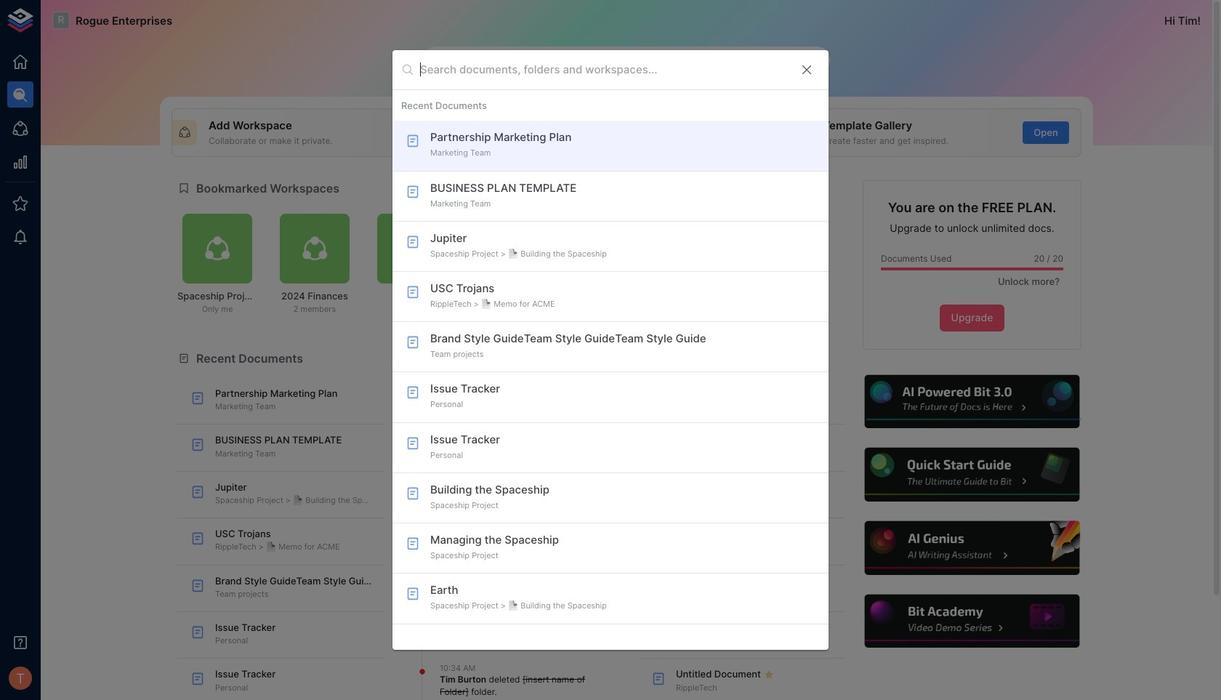 Task type: locate. For each thing, give the bounding box(es) containing it.
dialog
[[393, 50, 829, 651]]

help image
[[863, 373, 1082, 431], [863, 446, 1082, 504], [863, 519, 1082, 577], [863, 593, 1082, 650]]

1 help image from the top
[[863, 373, 1082, 431]]

Search documents, folders and workspaces... text field
[[420, 59, 788, 81]]



Task type: vqa. For each thing, say whether or not it's contained in the screenshot.
"Search documents, folders and workspaces..." text field
yes



Task type: describe. For each thing, give the bounding box(es) containing it.
2 help image from the top
[[863, 446, 1082, 504]]

4 help image from the top
[[863, 593, 1082, 650]]

3 help image from the top
[[863, 519, 1082, 577]]



